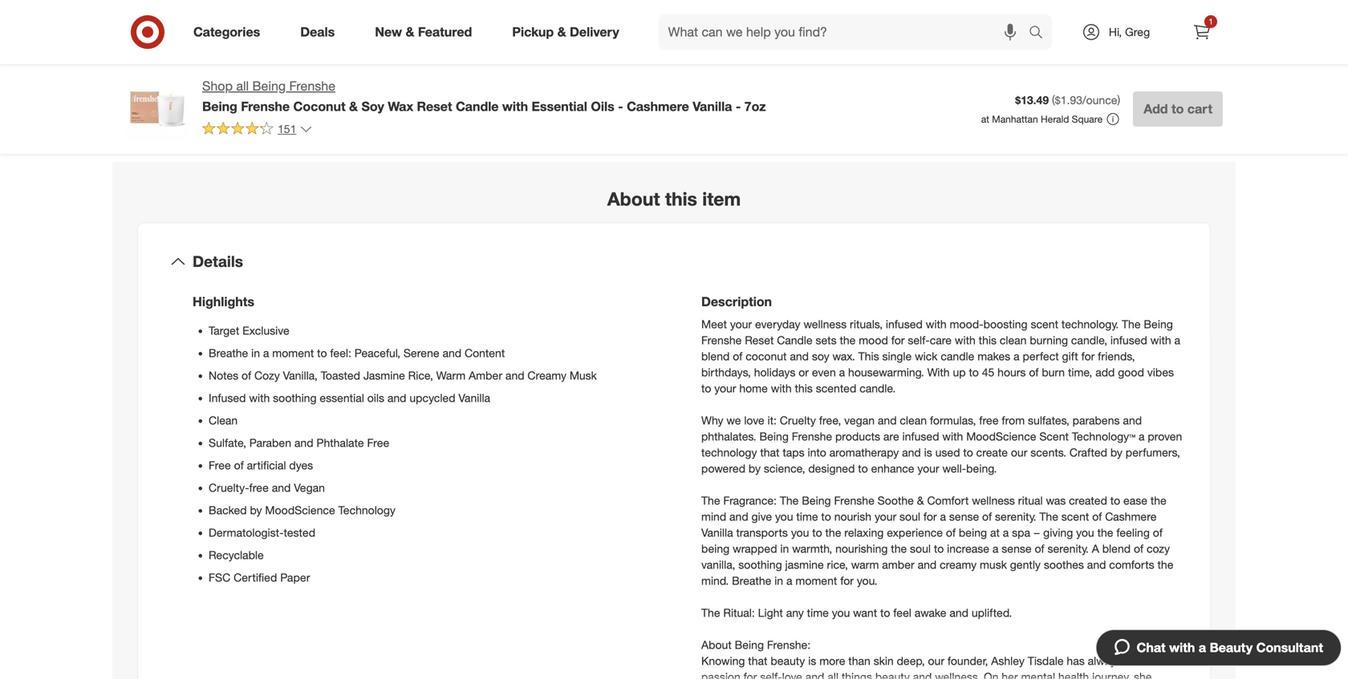 Task type: describe. For each thing, give the bounding box(es) containing it.
meet your everyday wellness rituals, infused with mood-boosting scent technology. the being frenshe reset candle sets the mood for self-care with this clean burning candle, infused with a blend of coconut and soy wax. this single wick candle makes a perfect gift for friends, birthdays, holidays or even a housewarming. with up to 45 hours of burn time, add good vibes to your home with this scented candle.
[[701, 318, 1181, 396]]

frenshe up coconut
[[289, 78, 335, 94]]

dermatologist-tested
[[209, 526, 315, 540]]

clean inside why we love it: cruelty free, vegan and clean formulas, free from sulfates, parabens and phthalates. being frenshe products are infused with moodscience scent technology™ a proven technology that taps into aromatherapy and is used to create our scents. crafted by perfumers, powered by science, designed to enhance your well-being.
[[900, 414, 927, 428]]

categories
[[193, 24, 260, 40]]

jasmine
[[785, 558, 824, 572]]

nourish
[[834, 510, 872, 524]]

wellness inside the fragrance: the being frenshe soothe & comfort wellness ritual was created to ease the mind and give you time to nourish your soul for a sense of serenity. the scent of cashmere vanilla transports you to the relaxing experience of being at a spa – giving you the feeling of being wrapped in warmth, nourishing the soul to increase a sense of serenity. a blend of cozy vanilla, soothing jasmine rice, warm amber and creamy musk gently soothes and comforts the mind. breathe in a moment for you.
[[972, 494, 1015, 508]]

candle
[[941, 350, 975, 364]]

new & featured
[[375, 24, 472, 40]]

1 vertical spatial infused
[[1111, 334, 1148, 348]]

featured
[[418, 24, 472, 40]]

is inside about being frenshe: knowing that beauty is more than skin deep, our founder, ashley tisdale has always had a passion for self-love and all things beauty and wellness. on her mental health journey, sh
[[808, 654, 817, 669]]

2 vertical spatial in
[[775, 574, 783, 588]]

content
[[465, 346, 505, 360]]

is inside why we love it: cruelty free, vegan and clean formulas, free from sulfates, parabens and phthalates. being frenshe products are infused with moodscience scent technology™ a proven technology that taps into aromatherapy and is used to create our scents. crafted by perfumers, powered by science, designed to enhance your well-being.
[[924, 446, 932, 460]]

to down aromatherapy
[[858, 462, 868, 476]]

0 vertical spatial soothing
[[273, 391, 317, 405]]

0 horizontal spatial moment
[[272, 346, 314, 360]]

nourishing
[[836, 542, 888, 556]]

moment inside the fragrance: the being frenshe soothe & comfort wellness ritual was created to ease the mind and give you time to nourish your soul for a sense of serenity. the scent of cashmere vanilla transports you to the relaxing experience of being at a spa – giving you the feeling of being wrapped in warmth, nourishing the soul to increase a sense of serenity. a blend of cozy vanilla, soothing jasmine rice, warm amber and creamy musk gently soothes and comforts the mind. breathe in a moment for you.
[[796, 574, 837, 588]]

1
[[1209, 16, 1213, 26]]

giving
[[1044, 526, 1073, 540]]

shop all being frenshe being frenshe coconut & soy wax reset candle with essential oils - cashmere vanilla - 7oz
[[202, 78, 766, 114]]

free of artificial dyes​
[[209, 459, 313, 473]]

rituals,
[[850, 318, 883, 332]]

products
[[835, 430, 880, 444]]

wellness.
[[935, 671, 981, 680]]

certified
[[234, 571, 277, 585]]

for down candle,
[[1082, 350, 1095, 364]]

with down mood-
[[955, 334, 976, 348]]

the up a
[[1098, 526, 1114, 540]]

your inside why we love it: cruelty free, vegan and clean formulas, free from sulfates, parabens and phthalates. being frenshe products are infused with moodscience scent technology™ a proven technology that taps into aromatherapy and is used to create our scents. crafted by perfumers, powered by science, designed to enhance your well-being.
[[918, 462, 940, 476]]

cashmere inside shop all being frenshe being frenshe coconut & soy wax reset candle with essential oils - cashmere vanilla - 7oz
[[627, 99, 689, 114]]

the down cozy
[[1158, 558, 1174, 572]]

light
[[758, 606, 783, 620]]

about being frenshe: knowing that beauty is more than skin deep, our founder, ashley tisdale has always had a passion for self-love and all things beauty and wellness. on her mental health journey, sh
[[701, 638, 1182, 680]]

you left the want
[[832, 606, 850, 620]]

perfumers,
[[1126, 446, 1180, 460]]

had
[[1125, 654, 1144, 669]]

coconut
[[293, 99, 346, 114]]

categories link
[[180, 14, 280, 50]]

fragrance:
[[723, 494, 777, 508]]

1 vertical spatial serenity.
[[1048, 542, 1089, 556]]

being inside meet your everyday wellness rituals, infused with mood-boosting scent technology. the being frenshe reset candle sets the mood for self-care with this clean burning candle, infused with a blend of coconut and soy wax. this single wick candle makes a perfect gift for friends, birthdays, holidays or even a housewarming. with up to 45 hours of burn time, add good vibes to your home with this scented candle.
[[1144, 318, 1173, 332]]

candle.
[[860, 382, 896, 396]]

0 vertical spatial infused
[[886, 318, 923, 332]]

your down the 'birthdays,'
[[715, 382, 736, 396]]

dermatologist-
[[209, 526, 284, 540]]

beauty
[[1210, 640, 1253, 656]]

being up 151 link
[[252, 78, 286, 94]]

chat with a beauty consultant
[[1137, 640, 1324, 656]]

you.
[[857, 574, 878, 588]]

a inside about being frenshe: knowing that beauty is more than skin deep, our founder, ashley tisdale has always had a passion for self-love and all things beauty and wellness. on her mental health journey, sh
[[1147, 654, 1153, 669]]

with inside why we love it: cruelty free, vegan and clean formulas, free from sulfates, parabens and phthalates. being frenshe products are infused with moodscience scent technology™ a proven technology that taps into aromatherapy and is used to create our scents. crafted by perfumers, powered by science, designed to enhance your well-being.
[[943, 430, 963, 444]]

blend inside the fragrance: the being frenshe soothe & comfort wellness ritual was created to ease the mind and give you time to nourish your soul for a sense of serenity. the scent of cashmere vanilla transports you to the relaxing experience of being at a spa – giving you the feeling of being wrapped in warmth, nourishing the soul to increase a sense of serenity. a blend of cozy vanilla, soothing jasmine rice, warm amber and creamy musk gently soothes and comforts the mind. breathe in a moment for you.
[[1103, 542, 1131, 556]]

sulfates,
[[1028, 414, 1070, 428]]

burn
[[1042, 366, 1065, 380]]

wick
[[915, 350, 938, 364]]

& inside pickup & delivery 'link'
[[558, 24, 566, 40]]

manhattan
[[992, 113, 1038, 125]]

1 vertical spatial by
[[749, 462, 761, 476]]

1 vertical spatial beauty
[[876, 671, 910, 680]]

square
[[1072, 113, 1103, 125]]

wax.
[[833, 350, 855, 364]]

coconut
[[746, 350, 787, 364]]

technology​
[[338, 504, 396, 518]]

1 vertical spatial moodscience
[[265, 504, 335, 518]]

2 - from the left
[[736, 99, 741, 114]]

cart
[[1188, 101, 1213, 117]]

a inside why we love it: cruelty free, vegan and clean formulas, free from sulfates, parabens and phthalates. being frenshe products are infused with moodscience scent technology™ a proven technology that taps into aromatherapy and is used to create our scents. crafted by perfumers, powered by science, designed to enhance your well-being.
[[1139, 430, 1145, 444]]

the left ritual:
[[701, 606, 720, 620]]

1 link
[[1185, 14, 1220, 50]]

warmth,
[[792, 542, 832, 556]]

the right "ease"
[[1151, 494, 1167, 508]]

that inside why we love it: cruelty free, vegan and clean formulas, free from sulfates, parabens and phthalates. being frenshe products are infused with moodscience scent technology™ a proven technology that taps into aromatherapy and is used to create our scents. crafted by perfumers, powered by science, designed to enhance your well-being.
[[760, 446, 780, 460]]

infused inside why we love it: cruelty free, vegan and clean formulas, free from sulfates, parabens and phthalates. being frenshe products are infused with moodscience scent technology™ a proven technology that taps into aromatherapy and is used to create our scents. crafted by perfumers, powered by science, designed to enhance your well-being.
[[903, 430, 939, 444]]

& inside the fragrance: the being frenshe soothe & comfort wellness ritual was created to ease the mind and give you time to nourish your soul for a sense of serenity. the scent of cashmere vanilla transports you to the relaxing experience of being at a spa – giving you the feeling of being wrapped in warmth, nourishing the soul to increase a sense of serenity. a blend of cozy vanilla, soothing jasmine rice, warm amber and creamy musk gently soothes and comforts the mind. breathe in a moment for you.
[[917, 494, 924, 508]]

you up a
[[1076, 526, 1095, 540]]

backed
[[209, 504, 247, 518]]

frenshe inside why we love it: cruelty free, vegan and clean formulas, free from sulfates, parabens and phthalates. being frenshe products are infused with moodscience scent technology™ a proven technology that taps into aromatherapy and is used to create our scents. crafted by perfumers, powered by science, designed to enhance your well-being.
[[792, 430, 832, 444]]

wellness inside meet your everyday wellness rituals, infused with mood-boosting scent technology. the being frenshe reset candle sets the mood for self-care with this clean burning candle, infused with a blend of coconut and soy wax. this single wick candle makes a perfect gift for friends, birthdays, holidays or even a housewarming. with up to 45 hours of burn time, add good vibes to your home with this scented candle.
[[804, 318, 847, 332]]

for up experience
[[924, 510, 937, 524]]

all inside about being frenshe: knowing that beauty is more than skin deep, our founder, ashley tisdale has always had a passion for self-love and all things beauty and wellness. on her mental health journey, sh
[[828, 671, 839, 680]]

to inside button
[[1172, 101, 1184, 117]]

than
[[849, 654, 871, 669]]

frenshe inside meet your everyday wellness rituals, infused with mood-boosting scent technology. the being frenshe reset candle sets the mood for self-care with this clean burning candle, infused with a blend of coconut and soy wax. this single wick candle makes a perfect gift for friends, birthdays, holidays or even a housewarming. with up to 45 hours of burn time, add good vibes to your home with this scented candle.
[[701, 334, 742, 348]]

feel:
[[330, 346, 351, 360]]

creamy
[[528, 369, 567, 383]]

clean​
[[209, 414, 238, 428]]

shop
[[202, 78, 233, 94]]

even
[[812, 366, 836, 380]]

gently
[[1010, 558, 1041, 572]]

pickup & delivery link
[[499, 14, 639, 50]]

or
[[799, 366, 809, 380]]

vanilla inside the fragrance: the being frenshe soothe & comfort wellness ritual was created to ease the mind and give you time to nourish your soul for a sense of serenity. the scent of cashmere vanilla transports you to the relaxing experience of being at a spa – giving you the feeling of being wrapped in warmth, nourishing the soul to increase a sense of serenity. a blend of cozy vanilla, soothing jasmine rice, warm amber and creamy musk gently soothes and comforts the mind. breathe in a moment for you.
[[701, 526, 733, 540]]

awake
[[915, 606, 947, 620]]

infused with soothing essential oils and upcycled vanilla
[[209, 391, 490, 405]]

soothe
[[878, 494, 914, 508]]

cruelty-free and vegan​
[[209, 481, 325, 495]]

scent
[[1040, 430, 1069, 444]]

free​
[[367, 436, 389, 450]]

this
[[859, 350, 879, 364]]

ease
[[1124, 494, 1148, 508]]

candle,
[[1071, 334, 1108, 348]]

recyclable​
[[209, 549, 264, 563]]

sulfate,
[[209, 436, 246, 450]]

search button
[[1022, 14, 1060, 53]]

scents.
[[1031, 446, 1067, 460]]

for down rice,
[[841, 574, 854, 588]]

essential
[[532, 99, 587, 114]]

with up care
[[926, 318, 947, 332]]

well-
[[943, 462, 966, 476]]

the ritual: light any time you want to feel awake and uplifted.
[[701, 606, 1012, 620]]

for inside about being frenshe: knowing that beauty is more than skin deep, our founder, ashley tisdale has always had a passion for self-love and all things beauty and wellness. on her mental health journey, sh
[[744, 671, 757, 680]]

being down shop
[[202, 99, 237, 114]]

description
[[701, 294, 772, 310]]

to left feel
[[880, 606, 890, 620]]

pickup
[[512, 24, 554, 40]]

1 - from the left
[[618, 99, 623, 114]]

self- inside meet your everyday wellness rituals, infused with mood-boosting scent technology. the being frenshe reset candle sets the mood for self-care with this clean burning candle, infused with a blend of coconut and soy wax. this single wick candle makes a perfect gift for friends, birthdays, holidays or even a housewarming. with up to 45 hours of burn time, add good vibes to your home with this scented candle.
[[908, 334, 930, 348]]

reset inside shop all being frenshe being frenshe coconut & soy wax reset candle with essential oils - cashmere vanilla - 7oz
[[417, 99, 452, 114]]

image of being frenshe coconut & soy wax reset candle with essential oils - cashmere vanilla - 7oz image
[[125, 77, 189, 141]]

0 vertical spatial breathe
[[209, 346, 248, 360]]

up
[[953, 366, 966, 380]]

health
[[1059, 671, 1089, 680]]

0 vertical spatial this
[[665, 188, 697, 210]]

0 horizontal spatial being
[[701, 542, 730, 556]]

phthalates.
[[701, 430, 757, 444]]

you up warmth,
[[791, 526, 809, 540]]

relaxing
[[845, 526, 884, 540]]

the inside meet your everyday wellness rituals, infused with mood-boosting scent technology. the being frenshe reset candle sets the mood for self-care with this clean burning candle, infused with a blend of coconut and soy wax. this single wick candle makes a perfect gift for friends, birthdays, holidays or even a housewarming. with up to 45 hours of burn time, add good vibes to your home with this scented candle.
[[840, 334, 856, 348]]

reset inside meet your everyday wellness rituals, infused with mood-boosting scent technology. the being frenshe reset candle sets the mood for self-care with this clean burning candle, infused with a blend of coconut and soy wax. this single wick candle makes a perfect gift for friends, birthdays, holidays or even a housewarming. with up to 45 hours of burn time, add good vibes to your home with this scented candle.
[[745, 334, 774, 348]]

soy
[[812, 350, 830, 364]]

0 horizontal spatial free
[[249, 481, 269, 495]]

soothing inside the fragrance: the being frenshe soothe & comfort wellness ritual was created to ease the mind and give you time to nourish your soul for a sense of serenity. the scent of cashmere vanilla transports you to the relaxing experience of being at a spa – giving you the feeling of being wrapped in warmth, nourishing the soul to increase a sense of serenity. a blend of cozy vanilla, soothing jasmine rice, warm amber and creamy musk gently soothes and comforts the mind. breathe in a moment for you.
[[739, 558, 782, 572]]

with
[[928, 366, 950, 380]]

the up amber
[[891, 542, 907, 556]]

the down 'nourish'
[[825, 526, 841, 540]]

to left "ease"
[[1111, 494, 1121, 508]]

consultant
[[1257, 640, 1324, 656]]

to left feel:
[[317, 346, 327, 360]]

notes of cozy vanilla, toasted jasmine rice, warm amber and creamy musk
[[209, 369, 597, 383]]

0 horizontal spatial beauty
[[771, 654, 805, 669]]

the down the science,
[[780, 494, 799, 508]]

$1.93
[[1055, 93, 1083, 107]]

frenshe inside the fragrance: the being frenshe soothe & comfort wellness ritual was created to ease the mind and give you time to nourish your soul for a sense of serenity. the scent of cashmere vanilla transports you to the relaxing experience of being at a spa – giving you the feeling of being wrapped in warmth, nourishing the soul to increase a sense of serenity. a blend of cozy vanilla, soothing jasmine rice, warm amber and creamy musk gently soothes and comforts the mind. breathe in a moment for you.
[[834, 494, 875, 508]]

knowing
[[701, 654, 745, 669]]



Task type: vqa. For each thing, say whether or not it's contained in the screenshot.
kids',
no



Task type: locate. For each thing, give the bounding box(es) containing it.
by down technology™
[[1111, 446, 1123, 460]]

clean button
[[693, 8, 755, 44]]

being inside why we love it: cruelty free, vegan and clean formulas, free from sulfates, parabens and phthalates. being frenshe products are infused with moodscience scent technology™ a proven technology that taps into aromatherapy and is used to create our scents. crafted by perfumers, powered by science, designed to enhance your well-being.
[[760, 430, 789, 444]]

0 horizontal spatial candle
[[456, 99, 499, 114]]

with up vibes
[[1151, 334, 1172, 348]]

clean
[[726, 19, 755, 33]]

with down formulas,
[[943, 430, 963, 444]]

with right chat
[[1169, 640, 1195, 656]]

1 horizontal spatial by
[[749, 462, 761, 476]]

to right add
[[1172, 101, 1184, 117]]

any
[[786, 606, 804, 620]]

0 horizontal spatial is
[[808, 654, 817, 669]]

1 horizontal spatial beauty
[[876, 671, 910, 680]]

mood-
[[950, 318, 984, 332]]

ritual:
[[723, 606, 755, 620]]

1 horizontal spatial moment
[[796, 574, 837, 588]]

1 vertical spatial reset
[[745, 334, 774, 348]]

artificial
[[247, 459, 286, 473]]

blend inside meet your everyday wellness rituals, infused with mood-boosting scent technology. the being frenshe reset candle sets the mood for self-care with this clean burning candle, infused with a blend of coconut and soy wax. this single wick candle makes a perfect gift for friends, birthdays, holidays or even a housewarming. with up to 45 hours of burn time, add good vibes to your home with this scented candle.
[[701, 350, 730, 364]]

housewarming.
[[848, 366, 924, 380]]

sponsored
[[1176, 120, 1223, 132]]

our inside about being frenshe: knowing that beauty is more than skin deep, our founder, ashley tisdale has always had a passion for self-love and all things beauty and wellness. on her mental health journey, sh
[[928, 654, 945, 669]]

being down 'designed'
[[802, 494, 831, 508]]

free down "free of artificial dyes​"
[[249, 481, 269, 495]]

0 vertical spatial that
[[760, 446, 780, 460]]

1 vertical spatial that
[[748, 654, 768, 669]]

free
[[979, 414, 999, 428], [249, 481, 269, 495]]

2 horizontal spatial by
[[1111, 446, 1123, 460]]

our right deep,
[[928, 654, 945, 669]]

with
[[502, 99, 528, 114], [926, 318, 947, 332], [955, 334, 976, 348], [1151, 334, 1172, 348], [771, 382, 792, 396], [249, 391, 270, 405], [943, 430, 963, 444], [1169, 640, 1195, 656]]

for right passion
[[744, 671, 757, 680]]

your down "description"
[[730, 318, 752, 332]]

0 vertical spatial soul
[[900, 510, 921, 524]]

1 vertical spatial soothing
[[739, 558, 782, 572]]

in up the light on the bottom right of the page
[[775, 574, 783, 588]]

& right soothe
[[917, 494, 924, 508]]

0 vertical spatial blend
[[701, 350, 730, 364]]

1 horizontal spatial -
[[736, 99, 741, 114]]

love down frenshe:
[[782, 671, 803, 680]]

mental
[[1021, 671, 1055, 680]]

candle right 'wax'
[[456, 99, 499, 114]]

being up knowing
[[735, 638, 764, 652]]

by left the science,
[[749, 462, 761, 476]]

2 vertical spatial by
[[250, 504, 262, 518]]

vanilla inside shop all being frenshe being frenshe coconut & soy wax reset candle with essential oils - cashmere vanilla - 7oz
[[693, 99, 732, 114]]

reset
[[417, 99, 452, 114], [745, 334, 774, 348]]

clean
[[1000, 334, 1027, 348], [900, 414, 927, 428]]

candle inside meet your everyday wellness rituals, infused with mood-boosting scent technology. the being frenshe reset candle sets the mood for self-care with this clean burning candle, infused with a blend of coconut and soy wax. this single wick candle makes a perfect gift for friends, birthdays, holidays or even a housewarming. with up to 45 hours of burn time, add good vibes to your home with this scented candle.
[[777, 334, 813, 348]]

single
[[882, 350, 912, 364]]

1 horizontal spatial is
[[924, 446, 932, 460]]

used
[[936, 446, 960, 460]]

infused right are
[[903, 430, 939, 444]]

vegan​
[[294, 481, 325, 495]]

beauty
[[771, 654, 805, 669], [876, 671, 910, 680]]

0 vertical spatial about
[[607, 188, 660, 210]]

0 horizontal spatial blend
[[701, 350, 730, 364]]

& inside new & featured link
[[406, 24, 414, 40]]

1 horizontal spatial serenity.
[[1048, 542, 1089, 556]]

that right knowing
[[748, 654, 768, 669]]

0 horizontal spatial our
[[928, 654, 945, 669]]

1 vertical spatial self-
[[760, 671, 782, 680]]

1 horizontal spatial all
[[828, 671, 839, 680]]

1 vertical spatial is
[[808, 654, 817, 669]]

the up mind
[[701, 494, 720, 508]]

free inside why we love it: cruelty free, vegan and clean formulas, free from sulfates, parabens and phthalates. being frenshe products are infused with moodscience scent technology™ a proven technology that taps into aromatherapy and is used to create our scents. crafted by perfumers, powered by science, designed to enhance your well-being.
[[979, 414, 999, 428]]

breathe down target at the top left of the page
[[209, 346, 248, 360]]

vanilla down amber
[[459, 391, 490, 405]]

being up vibes
[[1144, 318, 1173, 332]]

to up creamy at right
[[934, 542, 944, 556]]

soul down experience
[[910, 542, 931, 556]]

0 vertical spatial wellness
[[804, 318, 847, 332]]

add
[[1144, 101, 1168, 117]]

moodscience inside why we love it: cruelty free, vegan and clean formulas, free from sulfates, parabens and phthalates. being frenshe products are infused with moodscience scent technology™ a proven technology that taps into aromatherapy and is used to create our scents. crafted by perfumers, powered by science, designed to enhance your well-being.
[[966, 430, 1037, 444]]

fsc
[[209, 571, 231, 585]]

1 horizontal spatial clean
[[1000, 334, 1027, 348]]

0 vertical spatial by
[[1111, 446, 1123, 460]]

1 vertical spatial time
[[807, 606, 829, 620]]

our right create
[[1011, 446, 1028, 460]]

self- down frenshe:
[[760, 671, 782, 680]]

0 vertical spatial is
[[924, 446, 932, 460]]

for up single
[[891, 334, 905, 348]]

love inside why we love it: cruelty free, vegan and clean formulas, free from sulfates, parabens and phthalates. being frenshe products are infused with moodscience scent technology™ a proven technology that taps into aromatherapy and is used to create our scents. crafted by perfumers, powered by science, designed to enhance your well-being.
[[744, 414, 765, 428]]

cruelty
[[780, 414, 816, 428]]

burning
[[1030, 334, 1068, 348]]

time
[[797, 510, 818, 524], [807, 606, 829, 620]]

scent inside meet your everyday wellness rituals, infused with mood-boosting scent technology. the being frenshe reset candle sets the mood for self-care with this clean burning candle, infused with a blend of coconut and soy wax. this single wick candle makes a perfect gift for friends, birthdays, holidays or even a housewarming. with up to 45 hours of burn time, add good vibes to your home with this scented candle.
[[1031, 318, 1059, 332]]

1 vertical spatial vanilla
[[459, 391, 490, 405]]

self- up wick
[[908, 334, 930, 348]]

that
[[760, 446, 780, 460], [748, 654, 768, 669]]

0 vertical spatial clean
[[1000, 334, 1027, 348]]

in
[[251, 346, 260, 360], [780, 542, 789, 556], [775, 574, 783, 588]]

hi, greg
[[1109, 25, 1150, 39]]

sets
[[816, 334, 837, 348]]

What can we help you find? suggestions appear below search field
[[659, 14, 1033, 50]]

self- inside about being frenshe: knowing that beauty is more than skin deep, our founder, ashley tisdale has always had a passion for self-love and all things beauty and wellness. on her mental health journey, sh
[[760, 671, 782, 680]]

0 horizontal spatial serenity.
[[995, 510, 1037, 524]]

reset right 'wax'
[[417, 99, 452, 114]]

frenshe up 151 link
[[241, 99, 290, 114]]

1 horizontal spatial cashmere
[[1105, 510, 1157, 524]]

free
[[209, 459, 231, 473]]

the
[[1122, 318, 1141, 332], [701, 494, 720, 508], [780, 494, 799, 508], [1040, 510, 1059, 524], [701, 606, 720, 620]]

1 vertical spatial love
[[782, 671, 803, 680]]

tisdale
[[1028, 654, 1064, 669]]

deals
[[300, 24, 335, 40]]

frenshe
[[289, 78, 335, 94], [241, 99, 290, 114], [701, 334, 742, 348], [792, 430, 832, 444], [834, 494, 875, 508]]

everyday
[[755, 318, 801, 332]]

all right shop
[[236, 78, 249, 94]]

you
[[775, 510, 793, 524], [791, 526, 809, 540], [1076, 526, 1095, 540], [832, 606, 850, 620]]

taps
[[783, 446, 805, 460]]

friends,
[[1098, 350, 1135, 364]]

0 vertical spatial in
[[251, 346, 260, 360]]

all inside shop all being frenshe being frenshe coconut & soy wax reset candle with essential oils - cashmere vanilla - 7oz
[[236, 78, 249, 94]]

/ounce
[[1083, 93, 1118, 107]]

scent up the burning
[[1031, 318, 1059, 332]]

1 vertical spatial our
[[928, 654, 945, 669]]

free,
[[819, 414, 841, 428]]

to left 45
[[969, 366, 979, 380]]

has
[[1067, 654, 1085, 669]]

birthdays,
[[701, 366, 751, 380]]

search
[[1022, 26, 1060, 41]]

image gallery element
[[125, 0, 655, 149]]

wellness down being.
[[972, 494, 1015, 508]]

paper
[[280, 571, 310, 585]]

1 horizontal spatial wellness
[[972, 494, 1015, 508]]

mind
[[701, 510, 726, 524]]

soothing down wrapped
[[739, 558, 782, 572]]

the up wax.
[[840, 334, 856, 348]]

we
[[727, 414, 741, 428]]

soothing down vanilla,
[[273, 391, 317, 405]]

1 vertical spatial blend
[[1103, 542, 1131, 556]]

about this item
[[607, 188, 741, 210]]

the inside meet your everyday wellness rituals, infused with mood-boosting scent technology. the being frenshe reset candle sets the mood for self-care with this clean burning candle, infused with a blend of coconut and soy wax. this single wick candle makes a perfect gift for friends, birthdays, holidays or even a housewarming. with up to 45 hours of burn time, add good vibes to your home with this scented candle.
[[1122, 318, 1141, 332]]

0 vertical spatial at
[[981, 113, 990, 125]]

1 horizontal spatial this
[[795, 382, 813, 396]]

1 horizontal spatial breathe
[[732, 574, 772, 588]]

serenity. up spa
[[995, 510, 1037, 524]]

skin
[[874, 654, 894, 669]]

in down target exclusive
[[251, 346, 260, 360]]

breathe inside the fragrance: the being frenshe soothe & comfort wellness ritual was created to ease the mind and give you time to nourish your soul for a sense of serenity. the scent of cashmere vanilla transports you to the relaxing experience of being at a spa – giving you the feeling of being wrapped in warmth, nourishing the soul to increase a sense of serenity. a blend of cozy vanilla, soothing jasmine rice, warm amber and creamy musk gently soothes and comforts the mind. breathe in a moment for you.
[[732, 574, 772, 588]]

notes
[[209, 369, 238, 383]]

1 horizontal spatial reset
[[745, 334, 774, 348]]

details
[[193, 253, 243, 271]]

0 horizontal spatial -
[[618, 99, 623, 114]]

1 vertical spatial breathe
[[732, 574, 772, 588]]

the up friends, at the right of the page
[[1122, 318, 1141, 332]]

0 vertical spatial love
[[744, 414, 765, 428]]

& inside shop all being frenshe being frenshe coconut & soy wax reset candle with essential oils - cashmere vanilla - 7oz
[[349, 99, 358, 114]]

- right oils at the left top of the page
[[618, 99, 623, 114]]

at left spa
[[990, 526, 1000, 540]]

2 vertical spatial infused
[[903, 430, 939, 444]]

want
[[853, 606, 877, 620]]

our inside why we love it: cruelty free, vegan and clean formulas, free from sulfates, parabens and phthalates. being frenshe products are infused with moodscience scent technology™ a proven technology that taps into aromatherapy and is used to create our scents. crafted by perfumers, powered by science, designed to enhance your well-being.
[[1011, 446, 1028, 460]]

being inside the fragrance: the being frenshe soothe & comfort wellness ritual was created to ease the mind and give you time to nourish your soul for a sense of serenity. the scent of cashmere vanilla transports you to the relaxing experience of being at a spa – giving you the feeling of being wrapped in warmth, nourishing the soul to increase a sense of serenity. a blend of cozy vanilla, soothing jasmine rice, warm amber and creamy musk gently soothes and comforts the mind. breathe in a moment for you.
[[802, 494, 831, 508]]

frenshe down meet
[[701, 334, 742, 348]]

moodscience up create
[[966, 430, 1037, 444]]

about inside about being frenshe: knowing that beauty is more than skin deep, our founder, ashley tisdale has always had a passion for self-love and all things beauty and wellness. on her mental health journey, sh
[[701, 638, 732, 652]]

1 vertical spatial sense
[[1002, 542, 1032, 556]]

moment
[[272, 346, 314, 360], [796, 574, 837, 588]]

1 horizontal spatial being
[[959, 526, 987, 540]]

0 horizontal spatial scent
[[1031, 318, 1059, 332]]

hi,
[[1109, 25, 1122, 39]]

that inside about being frenshe: knowing that beauty is more than skin deep, our founder, ashley tisdale has always had a passion for self-love and all things beauty and wellness. on her mental health journey, sh
[[748, 654, 768, 669]]

0 vertical spatial being
[[959, 526, 987, 540]]

about for about this item
[[607, 188, 660, 210]]

1 vertical spatial free
[[249, 481, 269, 495]]

frenshe:
[[767, 638, 811, 652]]

1 vertical spatial all
[[828, 671, 839, 680]]

1 vertical spatial this
[[979, 334, 997, 348]]

and inside meet your everyday wellness rituals, infused with mood-boosting scent technology. the being frenshe reset candle sets the mood for self-care with this clean burning candle, infused with a blend of coconut and soy wax. this single wick candle makes a perfect gift for friends, birthdays, holidays or even a housewarming. with up to 45 hours of burn time, add good vibes to your home with this scented candle.
[[790, 350, 809, 364]]

your inside the fragrance: the being frenshe soothe & comfort wellness ritual was created to ease the mind and give you time to nourish your soul for a sense of serenity. the scent of cashmere vanilla transports you to the relaxing experience of being at a spa – giving you the feeling of being wrapped in warmth, nourishing the soul to increase a sense of serenity. a blend of cozy vanilla, soothing jasmine rice, warm amber and creamy musk gently soothes and comforts the mind. breathe in a moment for you.
[[875, 510, 897, 524]]

jasmine
[[363, 369, 405, 383]]

to
[[1172, 101, 1184, 117], [317, 346, 327, 360], [969, 366, 979, 380], [701, 382, 711, 396], [963, 446, 973, 460], [858, 462, 868, 476], [1111, 494, 1121, 508], [821, 510, 831, 524], [812, 526, 822, 540], [934, 542, 944, 556], [880, 606, 890, 620]]

about up knowing
[[701, 638, 732, 652]]

1 horizontal spatial blend
[[1103, 542, 1131, 556]]

(
[[1052, 93, 1055, 107]]

0 horizontal spatial sense
[[949, 510, 979, 524]]

0 vertical spatial moment
[[272, 346, 314, 360]]

with inside button
[[1169, 640, 1195, 656]]

0 horizontal spatial reset
[[417, 99, 452, 114]]

0 vertical spatial candle
[[456, 99, 499, 114]]

0 horizontal spatial cashmere
[[627, 99, 689, 114]]

sense down comfort
[[949, 510, 979, 524]]

candle
[[456, 99, 499, 114], [777, 334, 813, 348]]

to up warmth,
[[812, 526, 822, 540]]

moment down jasmine
[[796, 574, 837, 588]]

0 vertical spatial our
[[1011, 446, 1028, 460]]

0 horizontal spatial all
[[236, 78, 249, 94]]

rice,
[[408, 369, 433, 383]]

in up jasmine
[[780, 542, 789, 556]]

this down or
[[795, 382, 813, 396]]

to down the 'birthdays,'
[[701, 382, 711, 396]]

time inside the fragrance: the being frenshe soothe & comfort wellness ritual was created to ease the mind and give you time to nourish your soul for a sense of serenity. the scent of cashmere vanilla transports you to the relaxing experience of being at a spa – giving you the feeling of being wrapped in warmth, nourishing the soul to increase a sense of serenity. a blend of cozy vanilla, soothing jasmine rice, warm amber and creamy musk gently soothes and comforts the mind. breathe in a moment for you.
[[797, 510, 818, 524]]

more
[[820, 654, 845, 669]]

0 horizontal spatial soothing
[[273, 391, 317, 405]]

essential
[[320, 391, 364, 405]]

1 vertical spatial scent
[[1062, 510, 1089, 524]]

advertisement region
[[693, 58, 1223, 119]]

was
[[1046, 494, 1066, 508]]

boosting
[[984, 318, 1028, 332]]

a inside button
[[1199, 640, 1206, 656]]

blend right a
[[1103, 542, 1131, 556]]

0 vertical spatial all
[[236, 78, 249, 94]]

frenshe up 'nourish'
[[834, 494, 875, 508]]

reset up coconut
[[745, 334, 774, 348]]

about for about being frenshe: knowing that beauty is more than skin deep, our founder, ashley tisdale has always had a passion for self-love and all things beauty and wellness. on her mental health journey, sh
[[701, 638, 732, 652]]

by up the dermatologist-tested
[[250, 504, 262, 518]]

candle down the everyday on the right top
[[777, 334, 813, 348]]

being frenshe coconut &#38; soy wax reset candle with essential oils - cashmere vanilla - 7oz, 4 of 12 image
[[125, 0, 384, 101]]

serene
[[404, 346, 439, 360]]

0 horizontal spatial love
[[744, 414, 765, 428]]

makes
[[978, 350, 1011, 364]]

clean down boosting on the top right of page
[[1000, 334, 1027, 348]]

blend up the 'birthdays,'
[[701, 350, 730, 364]]

time right any
[[807, 606, 829, 620]]

$13.49
[[1015, 93, 1049, 107]]

0 vertical spatial vanilla
[[693, 99, 732, 114]]

being inside about being frenshe: knowing that beauty is more than skin deep, our founder, ashley tisdale has always had a passion for self-love and all things beauty and wellness. on her mental health journey, sh
[[735, 638, 764, 652]]

0 horizontal spatial self-
[[760, 671, 782, 680]]

holidays
[[754, 366, 796, 380]]

deep,
[[897, 654, 925, 669]]

at inside the fragrance: the being frenshe soothe & comfort wellness ritual was created to ease the mind and give you time to nourish your soul for a sense of serenity. the scent of cashmere vanilla transports you to the relaxing experience of being at a spa – giving you the feeling of being wrapped in warmth, nourishing the soul to increase a sense of serenity. a blend of cozy vanilla, soothing jasmine rice, warm amber and creamy musk gently soothes and comforts the mind. breathe in a moment for you.
[[990, 526, 1000, 540]]

is left used
[[924, 446, 932, 460]]

vanilla
[[693, 99, 732, 114], [459, 391, 490, 405], [701, 526, 733, 540]]

1 vertical spatial in
[[780, 542, 789, 556]]

cashmere inside the fragrance: the being frenshe soothe & comfort wellness ritual was created to ease the mind and give you time to nourish your soul for a sense of serenity. the scent of cashmere vanilla transports you to the relaxing experience of being at a spa – giving you the feeling of being wrapped in warmth, nourishing the soul to increase a sense of serenity. a blend of cozy vanilla, soothing jasmine rice, warm amber and creamy musk gently soothes and comforts the mind. breathe in a moment for you.
[[1105, 510, 1157, 524]]

gift
[[1062, 350, 1078, 364]]

sense
[[949, 510, 979, 524], [1002, 542, 1032, 556]]

into
[[808, 446, 826, 460]]

0 horizontal spatial about
[[607, 188, 660, 210]]

cashmere right oils at the left top of the page
[[627, 99, 689, 114]]

0 horizontal spatial at
[[981, 113, 990, 125]]

vanilla down mind
[[701, 526, 733, 540]]

0 vertical spatial reset
[[417, 99, 452, 114]]

founder,
[[948, 654, 988, 669]]

mood
[[859, 334, 888, 348]]

the down was
[[1040, 510, 1059, 524]]

breathe down wrapped
[[732, 574, 772, 588]]

always
[[1088, 654, 1122, 669]]

0 vertical spatial self-
[[908, 334, 930, 348]]

0 horizontal spatial moodscience
[[265, 504, 335, 518]]

0 vertical spatial cashmere
[[627, 99, 689, 114]]

to left 'nourish'
[[821, 510, 831, 524]]

1 vertical spatial soul
[[910, 542, 931, 556]]

herald
[[1041, 113, 1069, 125]]

experience
[[887, 526, 943, 540]]

frenshe up into
[[792, 430, 832, 444]]

0 vertical spatial sense
[[949, 510, 979, 524]]

0 vertical spatial serenity.
[[995, 510, 1037, 524]]

moodscience up tested
[[265, 504, 335, 518]]

1 horizontal spatial candle
[[777, 334, 813, 348]]

1 vertical spatial moment
[[796, 574, 837, 588]]

0 horizontal spatial breathe
[[209, 346, 248, 360]]

good
[[1118, 366, 1144, 380]]

1 horizontal spatial at
[[990, 526, 1000, 540]]

2 horizontal spatial this
[[979, 334, 997, 348]]

being up vanilla,
[[701, 542, 730, 556]]

cashmere up the feeling at the bottom
[[1105, 510, 1157, 524]]

1 horizontal spatial soothing
[[739, 558, 782, 572]]

give
[[752, 510, 772, 524]]

being frenshe coconut &#38; soy wax reset candle with essential oils - cashmere vanilla - 7oz, 5 of 12 image
[[396, 0, 655, 101]]

2 vertical spatial vanilla
[[701, 526, 733, 540]]

you right give
[[775, 510, 793, 524]]

a
[[1092, 542, 1099, 556]]

0 vertical spatial free
[[979, 414, 999, 428]]

beauty down the skin
[[876, 671, 910, 680]]

oils
[[367, 391, 384, 405]]

musk
[[570, 369, 597, 383]]

beauty down frenshe:
[[771, 654, 805, 669]]

1 horizontal spatial self-
[[908, 334, 930, 348]]

amber
[[882, 558, 915, 572]]

1 horizontal spatial our
[[1011, 446, 1028, 460]]

0 horizontal spatial by
[[250, 504, 262, 518]]

about up details "dropdown button"
[[607, 188, 660, 210]]

to right used
[[963, 446, 973, 460]]

2 vertical spatial this
[[795, 382, 813, 396]]

your down used
[[918, 462, 940, 476]]

& left soy
[[349, 99, 358, 114]]

all
[[236, 78, 249, 94], [828, 671, 839, 680]]

with inside shop all being frenshe being frenshe coconut & soy wax reset candle with essential oils - cashmere vanilla - 7oz
[[502, 99, 528, 114]]

moodscience
[[966, 430, 1037, 444], [265, 504, 335, 518]]

0 horizontal spatial this
[[665, 188, 697, 210]]

free left the "from" at the right bottom of page
[[979, 414, 999, 428]]

amber
[[469, 369, 502, 383]]

45
[[982, 366, 995, 380]]

with down cozy
[[249, 391, 270, 405]]

deals link
[[287, 14, 355, 50]]

with down holidays
[[771, 382, 792, 396]]

scent down created
[[1062, 510, 1089, 524]]

candle inside shop all being frenshe being frenshe coconut & soy wax reset candle with essential oils - cashmere vanilla - 7oz
[[456, 99, 499, 114]]

scent inside the fragrance: the being frenshe soothe & comfort wellness ritual was created to ease the mind and give you time to nourish your soul for a sense of serenity. the scent of cashmere vanilla transports you to the relaxing experience of being at a spa – giving you the feeling of being wrapped in warmth, nourishing the soul to increase a sense of serenity. a blend of cozy vanilla, soothing jasmine rice, warm amber and creamy musk gently soothes and comforts the mind. breathe in a moment for you.
[[1062, 510, 1089, 524]]

at left manhattan
[[981, 113, 990, 125]]

& right new
[[406, 24, 414, 40]]

clean inside meet your everyday wellness rituals, infused with mood-boosting scent technology. the being frenshe reset candle sets the mood for self-care with this clean burning candle, infused with a blend of coconut and soy wax. this single wick candle makes a perfect gift for friends, birthdays, holidays or even a housewarming. with up to 45 hours of burn time, add good vibes to your home with this scented candle.
[[1000, 334, 1027, 348]]

love inside about being frenshe: knowing that beauty is more than skin deep, our founder, ashley tisdale has always had a passion for self-love and all things beauty and wellness. on her mental health journey, sh
[[782, 671, 803, 680]]

vanilla left 7oz
[[693, 99, 732, 114]]

this left item at right
[[665, 188, 697, 210]]

toasted
[[321, 369, 360, 383]]



